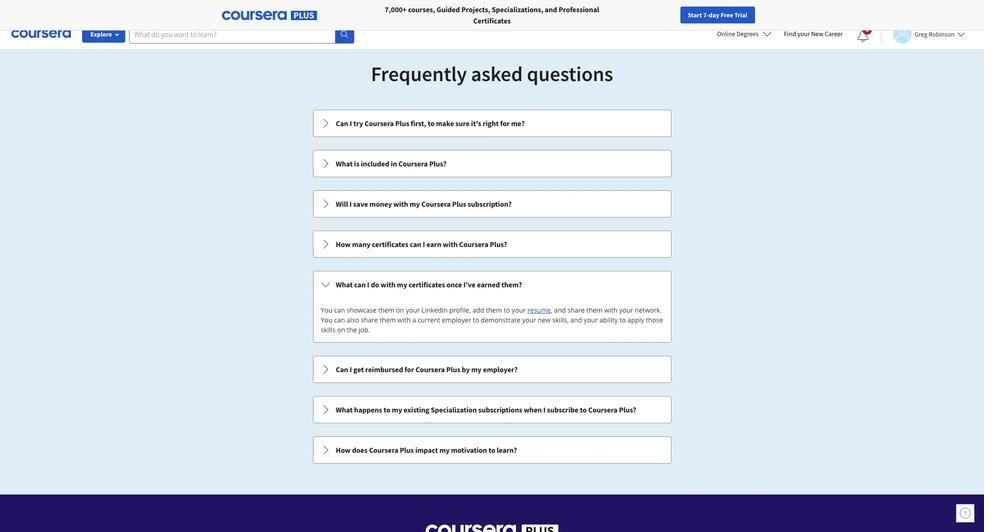 Task type: vqa. For each thing, say whether or not it's contained in the screenshot.
it's
yes



Task type: locate. For each thing, give the bounding box(es) containing it.
what left do
[[336, 280, 353, 290]]

i left earn
[[423, 240, 425, 249]]

resume link
[[528, 306, 551, 315]]

2 you from the top
[[321, 316, 333, 325]]

professional
[[559, 5, 600, 14]]

0 vertical spatial how
[[336, 240, 351, 249]]

coursera inside how does coursera plus impact my motivation to learn? 'dropdown button'
[[369, 446, 399, 455]]

1 vertical spatial what
[[336, 280, 353, 290]]

how for how does coursera plus impact my motivation to learn?
[[336, 446, 351, 455]]

and right skills,
[[571, 316, 582, 325]]

apply
[[628, 316, 644, 325]]

0 vertical spatial certificates
[[372, 240, 409, 249]]

you inside the , and share them with your network. you can also share them with a current employer to demonstrate your new skills, and your ability to apply those skills on the job.
[[321, 316, 333, 325]]

share up job.
[[361, 316, 378, 325]]

my for certificates
[[397, 280, 407, 290]]

also
[[347, 316, 359, 325]]

skills,
[[553, 316, 569, 325]]

guided
[[437, 5, 460, 14]]

certificates
[[474, 16, 511, 25]]

what is included in coursera plus?
[[336, 159, 447, 169]]

explore button
[[82, 26, 125, 43]]

trial
[[735, 11, 748, 19]]

can left also
[[334, 316, 345, 325]]

0 horizontal spatial coursera plus image
[[222, 11, 317, 20]]

how inside 'dropdown button'
[[336, 446, 351, 455]]

plus left impact
[[400, 446, 414, 455]]

2 how from the top
[[336, 446, 351, 455]]

for right reimbursed on the bottom
[[405, 365, 414, 375]]

frequently
[[371, 61, 467, 87]]

1 vertical spatial on
[[337, 326, 345, 335]]

on left "the"
[[337, 326, 345, 335]]

what left "is" on the left top
[[336, 159, 353, 169]]

earn
[[427, 240, 442, 249]]

can left get
[[336, 365, 348, 375]]

your
[[798, 30, 810, 38], [406, 306, 420, 315], [512, 306, 526, 315], [619, 306, 633, 315], [522, 316, 536, 325], [584, 316, 598, 325]]

can i get reimbursed for coursera plus by my employer? button
[[313, 357, 671, 383]]

coursera inside how many certificates can i earn with coursera plus? dropdown button
[[459, 240, 489, 249]]

what inside what is included in coursera plus? dropdown button
[[336, 159, 353, 169]]

how many certificates can i earn with coursera plus? button
[[313, 231, 671, 258]]

what inside what can i do with my certificates once i've earned them? dropdown button
[[336, 280, 353, 290]]

for inside can i try coursera plus first, to make sure it's right for me? dropdown button
[[500, 119, 510, 128]]

to down add in the left of the page
[[473, 316, 479, 325]]

once
[[447, 280, 462, 290]]

1 vertical spatial share
[[361, 316, 378, 325]]

plus
[[395, 119, 409, 128], [452, 200, 466, 209], [446, 365, 461, 375], [400, 446, 414, 455]]

certificates right many
[[372, 240, 409, 249]]

coursera inside the will i save money with my coursera plus subscription? dropdown button
[[422, 200, 451, 209]]

them up demonstrate
[[486, 306, 502, 315]]

plus?
[[429, 159, 447, 169], [490, 240, 507, 249], [619, 406, 637, 415]]

with right money
[[394, 200, 408, 209]]

with up ability
[[605, 306, 618, 315]]

0 vertical spatial share
[[568, 306, 585, 315]]

my right do
[[397, 280, 407, 290]]

0 vertical spatial you
[[321, 306, 333, 315]]

0 horizontal spatial plus?
[[429, 159, 447, 169]]

1 what from the top
[[336, 159, 353, 169]]

what inside what happens to my existing specialization subscriptions when i subscribe to coursera plus? dropdown button
[[336, 406, 353, 415]]

i left get
[[350, 365, 352, 375]]

online
[[718, 30, 736, 38]]

governments link
[[199, 0, 260, 19]]

and right ,
[[554, 306, 566, 315]]

certificates up linkedin
[[409, 280, 445, 290]]

0 horizontal spatial for
[[405, 365, 414, 375]]

2 what from the top
[[336, 280, 353, 290]]

explore
[[90, 30, 112, 38]]

with
[[394, 200, 408, 209], [443, 240, 458, 249], [381, 280, 396, 290], [605, 306, 618, 315], [398, 316, 411, 325]]

i
[[350, 119, 352, 128], [350, 200, 352, 209], [423, 240, 425, 249], [367, 280, 369, 290], [350, 365, 352, 375], [544, 406, 546, 415]]

by
[[462, 365, 470, 375]]

skills
[[321, 326, 336, 335]]

0 vertical spatial and
[[545, 5, 557, 14]]

many
[[352, 240, 371, 249]]

my inside 'dropdown button'
[[440, 446, 450, 455]]

will
[[336, 200, 348, 209]]

coursera right does
[[369, 446, 399, 455]]

what left happens
[[336, 406, 353, 415]]

certificates
[[372, 240, 409, 249], [409, 280, 445, 290]]

3 what from the top
[[336, 406, 353, 415]]

with right earn
[[443, 240, 458, 249]]

questions
[[527, 61, 613, 87]]

your up 'apply'
[[619, 306, 633, 315]]

coursera right in
[[399, 159, 428, 169]]

1 horizontal spatial plus?
[[490, 240, 507, 249]]

0 vertical spatial what
[[336, 159, 353, 169]]

career
[[825, 30, 843, 38]]

courses,
[[408, 5, 435, 14]]

on
[[396, 306, 404, 315], [337, 326, 345, 335]]

coursera left "by"
[[416, 365, 445, 375]]

coursera right subscribe
[[588, 406, 618, 415]]

earned
[[477, 280, 500, 290]]

coursera right try
[[365, 119, 394, 128]]

them up ability
[[587, 306, 603, 315]]

can
[[336, 119, 348, 128], [336, 365, 348, 375]]

1 you from the top
[[321, 306, 333, 315]]

2 horizontal spatial plus?
[[619, 406, 637, 415]]

to inside how does coursera plus impact my motivation to learn? 'dropdown button'
[[489, 446, 496, 455]]

a
[[413, 316, 416, 325]]

0 vertical spatial on
[[396, 306, 404, 315]]

for
[[500, 119, 510, 128], [405, 365, 414, 375]]

to inside can i try coursera plus first, to make sure it's right for me? dropdown button
[[428, 119, 435, 128]]

1 vertical spatial for
[[405, 365, 414, 375]]

for left me?
[[500, 119, 510, 128]]

what for what happens to my existing specialization subscriptions when i subscribe to coursera plus?
[[336, 406, 353, 415]]

1 can from the top
[[336, 119, 348, 128]]

None search field
[[129, 25, 354, 43]]

does
[[352, 446, 368, 455]]

coursera up earn
[[422, 200, 451, 209]]

what can i do with my certificates once i've earned them?
[[336, 280, 522, 290]]

coursera right earn
[[459, 240, 489, 249]]

with right do
[[381, 280, 396, 290]]

my right money
[[410, 200, 420, 209]]

0 vertical spatial for
[[500, 119, 510, 128]]

coursera inside can i get reimbursed for coursera plus by my employer? dropdown button
[[416, 365, 445, 375]]

1 vertical spatial how
[[336, 446, 351, 455]]

the
[[347, 326, 357, 335]]

1 vertical spatial you
[[321, 316, 333, 325]]

your up a
[[406, 306, 420, 315]]

1 vertical spatial can
[[336, 365, 348, 375]]

my right impact
[[440, 446, 450, 455]]

0 vertical spatial plus?
[[429, 159, 447, 169]]

2 vertical spatial and
[[571, 316, 582, 325]]

7,000+
[[385, 5, 407, 14]]

0 vertical spatial can
[[336, 119, 348, 128]]

how left many
[[336, 240, 351, 249]]

plus left subscription?
[[452, 200, 466, 209]]

asked
[[471, 61, 523, 87]]

to left learn?
[[489, 446, 496, 455]]

sure
[[456, 119, 470, 128]]

governments
[[213, 5, 257, 14]]

1 vertical spatial and
[[554, 306, 566, 315]]

how inside dropdown button
[[336, 240, 351, 249]]

find your new career link
[[780, 28, 848, 40]]

specializations,
[[492, 5, 544, 14]]

projects,
[[462, 5, 491, 14]]

included
[[361, 159, 389, 169]]

2 vertical spatial what
[[336, 406, 353, 415]]

new
[[812, 30, 824, 38]]

coursera
[[365, 119, 394, 128], [399, 159, 428, 169], [422, 200, 451, 209], [459, 240, 489, 249], [416, 365, 445, 375], [588, 406, 618, 415], [369, 446, 399, 455]]

share up skills,
[[568, 306, 585, 315]]

your right find
[[798, 30, 810, 38]]

0 horizontal spatial on
[[337, 326, 345, 335]]

list
[[312, 109, 673, 465]]

your down resume in the bottom of the page
[[522, 316, 536, 325]]

share
[[568, 306, 585, 315], [361, 316, 378, 325]]

existing
[[404, 406, 430, 415]]

can for can i get reimbursed for coursera plus by my employer?
[[336, 365, 348, 375]]

1 how from the top
[[336, 240, 351, 249]]

show notifications image
[[858, 31, 869, 42]]

frequently asked questions
[[371, 61, 613, 87]]

when
[[524, 406, 542, 415]]

1 vertical spatial plus?
[[490, 240, 507, 249]]

you
[[321, 306, 333, 315], [321, 316, 333, 325]]

i right will
[[350, 200, 352, 209]]

subscription?
[[468, 200, 512, 209]]

and left professional
[[545, 5, 557, 14]]

i left do
[[367, 280, 369, 290]]

1 horizontal spatial coursera plus image
[[426, 525, 559, 533]]

can
[[410, 240, 422, 249], [354, 280, 366, 290], [334, 306, 345, 315], [334, 316, 345, 325]]

2 can from the top
[[336, 365, 348, 375]]

current
[[418, 316, 440, 325]]

them left a
[[380, 316, 396, 325]]

can inside the , and share them with your network. you can also share them with a current employer to demonstrate your new skills, and your ability to apply those skills on the job.
[[334, 316, 345, 325]]

0 horizontal spatial share
[[361, 316, 378, 325]]

can left try
[[336, 119, 348, 128]]

how left does
[[336, 446, 351, 455]]

with for you
[[605, 306, 618, 315]]

online degrees button
[[710, 23, 780, 44]]

for inside can i get reimbursed for coursera plus by my employer? dropdown button
[[405, 365, 414, 375]]

employer
[[442, 316, 471, 325]]

motivation
[[451, 446, 487, 455]]

and
[[545, 5, 557, 14], [554, 306, 566, 315], [571, 316, 582, 325]]

1 horizontal spatial for
[[500, 119, 510, 128]]

on left linkedin
[[396, 306, 404, 315]]

coursera plus image
[[222, 11, 317, 20], [426, 525, 559, 533]]

to right first,
[[428, 119, 435, 128]]

will i save money with my coursera plus subscription?
[[336, 200, 512, 209]]



Task type: describe. For each thing, give the bounding box(es) containing it.
coursera image
[[11, 26, 71, 41]]

to right happens
[[384, 406, 391, 415]]

i've
[[464, 280, 476, 290]]

start 7-day free trial button
[[681, 7, 755, 23]]

happens
[[354, 406, 382, 415]]

day
[[709, 11, 720, 19]]

showcase
[[347, 306, 377, 315]]

how does coursera plus impact my motivation to learn?
[[336, 446, 517, 455]]

2 vertical spatial plus?
[[619, 406, 637, 415]]

subscriptions
[[478, 406, 523, 415]]

degrees
[[737, 30, 759, 38]]

them right showcase
[[378, 306, 395, 315]]

it's
[[471, 119, 481, 128]]

1
[[866, 26, 869, 33]]

in
[[391, 159, 397, 169]]

help center image
[[960, 508, 971, 520]]

to right subscribe
[[580, 406, 587, 415]]

what happens to my existing specialization subscriptions when i subscribe to coursera plus? button
[[313, 397, 671, 423]]

make
[[436, 119, 454, 128]]

online degrees
[[718, 30, 759, 38]]

add
[[473, 306, 484, 315]]

ability
[[600, 316, 618, 325]]

first,
[[411, 119, 426, 128]]

can left earn
[[410, 240, 422, 249]]

coursera inside can i try coursera plus first, to make sure it's right for me? dropdown button
[[365, 119, 394, 128]]

linkedin
[[422, 306, 448, 315]]

my left existing
[[392, 406, 402, 415]]

try
[[354, 119, 363, 128]]

coursera inside what is included in coursera plus? dropdown button
[[399, 159, 428, 169]]

is
[[354, 159, 360, 169]]

profile,
[[449, 306, 471, 315]]

list containing can i try coursera plus first, to make sure it's right for me?
[[312, 109, 673, 465]]

start
[[688, 11, 702, 19]]

can i try coursera plus first, to make sure it's right for me? button
[[313, 110, 671, 137]]

resume
[[528, 306, 551, 315]]

find
[[784, 30, 796, 38]]

plus left first,
[[395, 119, 409, 128]]

reimbursed
[[365, 365, 403, 375]]

how does coursera plus impact my motivation to learn? button
[[313, 438, 671, 464]]

7-
[[704, 11, 709, 19]]

right
[[483, 119, 499, 128]]

start 7-day free trial
[[688, 11, 748, 19]]

what happens to my existing specialization subscriptions when i subscribe to coursera plus?
[[336, 406, 637, 415]]

your left resume in the bottom of the page
[[512, 306, 526, 315]]

them?
[[502, 280, 522, 290]]

greg
[[915, 30, 928, 38]]

and inside '7,000+ courses, guided projects, specializations, and professional certificates'
[[545, 5, 557, 14]]

network.
[[635, 306, 662, 315]]

job.
[[359, 326, 370, 335]]

what for what is included in coursera plus?
[[336, 159, 353, 169]]

you can showcase them on your linkedin profile, add them to your resume
[[321, 306, 551, 315]]

coursera inside what happens to my existing specialization subscriptions when i subscribe to coursera plus? dropdown button
[[588, 406, 618, 415]]

What do you want to learn? text field
[[129, 25, 336, 43]]

get
[[354, 365, 364, 375]]

1 vertical spatial certificates
[[409, 280, 445, 290]]

with for plus
[[394, 200, 408, 209]]

my for coursera
[[410, 200, 420, 209]]

what for what can i do with my certificates once i've earned them?
[[336, 280, 353, 290]]

demonstrate
[[481, 316, 521, 325]]

specialization
[[431, 406, 477, 415]]

greg robinson
[[915, 30, 955, 38]]

to left 'apply'
[[620, 316, 626, 325]]

those
[[646, 316, 663, 325]]

do
[[371, 280, 379, 290]]

your left ability
[[584, 316, 598, 325]]

can i try coursera plus first, to make sure it's right for me?
[[336, 119, 525, 128]]

my for motivation
[[440, 446, 450, 455]]

can left do
[[354, 280, 366, 290]]

with for once
[[381, 280, 396, 290]]

find your new career
[[784, 30, 843, 38]]

impact
[[415, 446, 438, 455]]

learn?
[[497, 446, 517, 455]]

with left a
[[398, 316, 411, 325]]

i right when
[[544, 406, 546, 415]]

7,000+ courses, guided projects, specializations, and professional certificates
[[385, 5, 600, 25]]

new
[[538, 316, 551, 325]]

1 vertical spatial coursera plus image
[[426, 525, 559, 533]]

1 horizontal spatial share
[[568, 306, 585, 315]]

robinson
[[929, 30, 955, 38]]

, and share them with your network. you can also share them with a current employer to demonstrate your new skills, and your ability to apply those skills on the job.
[[321, 306, 663, 335]]

plus left "by"
[[446, 365, 461, 375]]

can left showcase
[[334, 306, 345, 315]]

0 vertical spatial coursera plus image
[[222, 11, 317, 20]]

to up demonstrate
[[504, 306, 510, 315]]

on inside the , and share them with your network. you can also share them with a current employer to demonstrate your new skills, and your ability to apply those skills on the job.
[[337, 326, 345, 335]]

i left try
[[350, 119, 352, 128]]

how many certificates can i earn with coursera plus?
[[336, 240, 507, 249]]

what is included in coursera plus? button
[[313, 151, 671, 177]]

money
[[370, 200, 392, 209]]

employer?
[[483, 365, 518, 375]]

save
[[353, 200, 368, 209]]

free
[[721, 11, 733, 19]]

greg robinson button
[[881, 25, 965, 43]]

plus inside 'dropdown button'
[[400, 446, 414, 455]]

how for how many certificates can i earn with coursera plus?
[[336, 240, 351, 249]]

1 button
[[850, 25, 877, 47]]

can i get reimbursed for coursera plus by my employer?
[[336, 365, 518, 375]]

,
[[551, 306, 553, 315]]

will i save money with my coursera plus subscription? button
[[313, 191, 671, 217]]

can for can i try coursera plus first, to make sure it's right for me?
[[336, 119, 348, 128]]

my right "by"
[[471, 365, 482, 375]]

subscribe
[[547, 406, 579, 415]]

me?
[[511, 119, 525, 128]]

1 horizontal spatial on
[[396, 306, 404, 315]]



